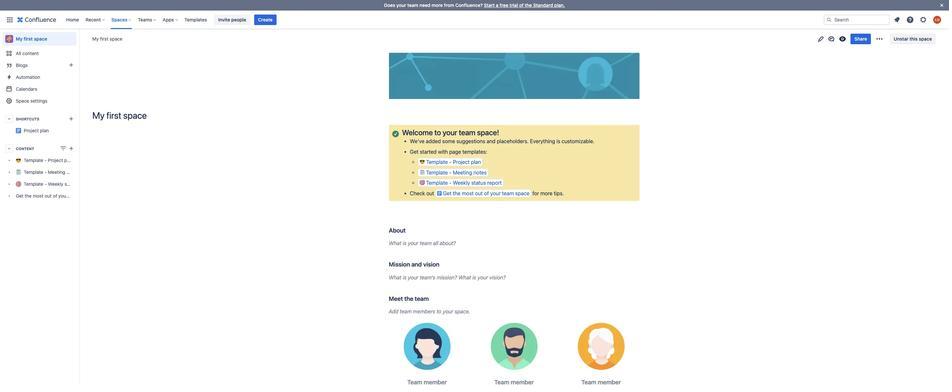 Task type: vqa. For each thing, say whether or not it's contained in the screenshot.
report inside button
yes



Task type: locate. For each thing, give the bounding box(es) containing it.
team
[[408, 2, 419, 8], [459, 128, 476, 137], [502, 190, 514, 196], [69, 193, 80, 199], [420, 240, 432, 246], [415, 295, 429, 302], [400, 308, 412, 314]]

project
[[77, 125, 92, 131], [24, 128, 39, 133], [48, 158, 63, 163], [453, 159, 470, 165]]

1 meeting from the left
[[48, 169, 65, 175]]

to
[[435, 128, 441, 137], [437, 308, 442, 314]]

:sunglasses: image
[[420, 159, 425, 164], [420, 159, 425, 164]]

project plan link
[[3, 125, 102, 137], [24, 128, 49, 133]]

of
[[520, 2, 524, 8], [484, 190, 489, 196], [53, 193, 57, 199]]

more right for
[[541, 190, 553, 196]]

- down "template - project plan" button in the top of the page
[[450, 169, 452, 175]]

template - project plan up template - meeting notes link
[[24, 158, 73, 163]]

- down the template - meeting notes button
[[450, 180, 452, 186]]

start a free trial of the standard plan. link
[[484, 2, 565, 8]]

1 horizontal spatial get the most out of your team space
[[443, 190, 530, 196]]

1 horizontal spatial of
[[484, 190, 489, 196]]

template
[[24, 158, 43, 163], [426, 159, 448, 165], [24, 169, 43, 175], [426, 169, 448, 175], [426, 180, 448, 186], [24, 181, 43, 187]]

report inside "space" element
[[79, 181, 92, 187]]

out inside "space" element
[[45, 193, 52, 199]]

and down the space! on the top right of the page
[[487, 138, 496, 144]]

:dart: image
[[420, 180, 425, 185]]

of inside "space" element
[[53, 193, 57, 199]]

- for template - project plan link
[[45, 158, 47, 163]]

first
[[24, 36, 33, 42], [100, 36, 108, 42], [107, 110, 121, 121]]

the right trial
[[525, 2, 532, 8]]

out inside button
[[475, 190, 483, 196]]

weekly for template - weekly status report link
[[48, 181, 63, 187]]

plan inside template - project plan link
[[64, 158, 73, 163]]

1 horizontal spatial most
[[462, 190, 474, 196]]

1 horizontal spatial and
[[487, 138, 496, 144]]

2 horizontal spatial out
[[475, 190, 483, 196]]

template - meeting notes inside button
[[426, 169, 487, 175]]

weekly down the template - meeting notes button
[[453, 180, 470, 186]]

your
[[397, 2, 406, 8], [443, 128, 458, 137], [491, 190, 501, 196], [58, 193, 68, 199], [408, 240, 419, 246], [408, 274, 419, 280], [478, 274, 489, 280], [443, 308, 454, 314]]

out left get the most out of your team space image at the left of the page
[[427, 190, 434, 196]]

:check_mark: image
[[392, 131, 399, 137]]

2 meeting from the left
[[453, 169, 473, 175]]

team down template - weekly status report link
[[69, 193, 80, 199]]

get the most out of your team space inside button
[[443, 190, 530, 196]]

share
[[855, 36, 868, 42]]

with
[[438, 149, 448, 155]]

template - meeting notes link
[[3, 166, 78, 178]]

0 horizontal spatial get
[[16, 193, 23, 199]]

weekly up get the most out of your team space link
[[48, 181, 63, 187]]

copy image for welcome to your team space!
[[499, 128, 507, 136]]

my first space inside "space" element
[[16, 36, 47, 42]]

1 horizontal spatial status
[[472, 180, 486, 186]]

weekly inside "space" element
[[48, 181, 63, 187]]

what
[[389, 240, 402, 246], [389, 274, 402, 280], [459, 274, 471, 280]]

get the most out of your team space for get the most out of your team space button
[[443, 190, 530, 196]]

template - weekly status report for template - weekly status report button
[[426, 180, 502, 186]]

settings
[[30, 98, 47, 104]]

template for template - weekly status report link
[[24, 181, 43, 187]]

tree inside "space" element
[[3, 154, 94, 202]]

home link
[[64, 14, 81, 25]]

mission
[[389, 261, 410, 268]]

out down template - weekly status report link
[[45, 193, 52, 199]]

1 vertical spatial to
[[437, 308, 442, 314]]

my up all on the top left
[[16, 36, 23, 42]]

status up get the most out of your team space link
[[65, 181, 78, 187]]

0 horizontal spatial and
[[412, 261, 422, 268]]

more left from
[[432, 2, 443, 8]]

of down template - weekly status report button
[[484, 190, 489, 196]]

0 horizontal spatial template - meeting notes
[[24, 169, 78, 175]]

template - project plan inside "space" element
[[24, 158, 73, 163]]

unstar this space
[[895, 36, 933, 42]]

0 horizontal spatial template - project plan
[[24, 158, 73, 163]]

is left vision?
[[473, 274, 477, 280]]

get for get the most out of your team space link
[[16, 193, 23, 199]]

most down template - weekly status report link
[[33, 193, 43, 199]]

template - weekly status report inside template - weekly status report link
[[24, 181, 92, 187]]

more
[[432, 2, 443, 8], [541, 190, 553, 196]]

team left need at the top left of the page
[[408, 2, 419, 8]]

2 notes from the left
[[474, 169, 487, 175]]

team left for
[[502, 190, 514, 196]]

confluence image
[[17, 16, 56, 24], [17, 16, 56, 24]]

- for template - weekly status report button
[[450, 180, 452, 186]]

most for get the most out of your team space button
[[462, 190, 474, 196]]

1 vertical spatial and
[[412, 261, 422, 268]]

most inside button
[[462, 190, 474, 196]]

the inside tree
[[25, 193, 32, 199]]

1 horizontal spatial meeting
[[453, 169, 473, 175]]

report inside button
[[488, 180, 502, 186]]

of down template - weekly status report link
[[53, 193, 57, 199]]

spaces button
[[109, 14, 134, 25]]

the right meet
[[405, 295, 414, 302]]

copy image for mission and vision
[[439, 260, 447, 268]]

report for template - weekly status report button
[[488, 180, 502, 186]]

is down mission at the left of the page
[[403, 274, 407, 280]]

notification icon image
[[894, 16, 902, 24]]

2 template - meeting notes from the left
[[426, 169, 487, 175]]

1 horizontal spatial template - meeting notes
[[426, 169, 487, 175]]

out for get the most out of your team space button
[[475, 190, 483, 196]]

edit this page image
[[818, 35, 825, 43]]

0 horizontal spatial out
[[45, 193, 52, 199]]

0 vertical spatial copy image
[[405, 226, 413, 234]]

get down template - weekly status report link
[[16, 193, 23, 199]]

1 horizontal spatial template - project plan
[[426, 159, 481, 165]]

tree
[[3, 154, 94, 202]]

status up get the most out of your team space button
[[472, 180, 486, 186]]

- for template - weekly status report link
[[45, 181, 47, 187]]

template - weekly status report
[[426, 180, 502, 186], [24, 181, 92, 187]]

your profile and preferences image
[[934, 16, 942, 24]]

welcome to your team space!
[[402, 128, 500, 137]]

meeting up template - weekly status report button
[[453, 169, 473, 175]]

your inside get the most out of your team space button
[[491, 190, 501, 196]]

0 horizontal spatial report
[[79, 181, 92, 187]]

-
[[45, 158, 47, 163], [450, 159, 452, 165], [45, 169, 47, 175], [450, 169, 452, 175], [450, 180, 452, 186], [45, 181, 47, 187]]

- down get started with page templates:
[[450, 159, 452, 165]]

the
[[525, 2, 532, 8], [453, 190, 461, 196], [25, 193, 32, 199], [405, 295, 414, 302]]

template - project plan
[[24, 158, 73, 163], [426, 159, 481, 165]]

collapse sidebar image
[[72, 32, 86, 46]]

get inside get the most out of your team space link
[[16, 193, 23, 199]]

1 horizontal spatial notes
[[474, 169, 487, 175]]

copy image
[[499, 128, 507, 136], [439, 260, 447, 268], [428, 294, 436, 302], [447, 378, 455, 385], [621, 378, 629, 385]]

1 horizontal spatial project plan
[[77, 125, 102, 131]]

get the most out of your team space down template - weekly status report link
[[16, 193, 94, 199]]

- up template - meeting notes link
[[45, 158, 47, 163]]

space inside get the most out of your team space button
[[516, 190, 530, 196]]

0 horizontal spatial of
[[53, 193, 57, 199]]

create a page image
[[67, 145, 75, 152]]

1 notes from the left
[[66, 169, 78, 175]]

1 horizontal spatial copy image
[[534, 378, 542, 385]]

copy image for meet the team
[[428, 294, 436, 302]]

template down template - project plan link
[[24, 169, 43, 175]]

weekly inside button
[[453, 180, 470, 186]]

out down template - weekly status report button
[[475, 190, 483, 196]]

space
[[34, 36, 47, 42], [110, 36, 122, 42], [920, 36, 933, 42], [123, 110, 147, 121], [516, 190, 530, 196], [81, 193, 94, 199]]

page
[[450, 149, 461, 155]]

suggestions
[[457, 138, 486, 144]]

shortcuts button
[[3, 113, 77, 125]]

the down template - weekly status report button
[[453, 190, 461, 196]]

blogs
[[16, 62, 28, 68]]

and left vision
[[412, 261, 422, 268]]

search image
[[827, 17, 832, 22]]

template right :notepad_spiral: image
[[426, 169, 448, 175]]

my first space
[[16, 36, 47, 42], [92, 36, 122, 42], [92, 110, 147, 121]]

out
[[427, 190, 434, 196], [475, 190, 483, 196], [45, 193, 52, 199]]

1 vertical spatial more
[[541, 190, 553, 196]]

template - meeting notes inside "space" element
[[24, 169, 78, 175]]

blogs link
[[3, 59, 77, 71]]

from
[[444, 2, 455, 8]]

project plan
[[77, 125, 102, 131], [24, 128, 49, 133]]

apps
[[163, 17, 174, 22]]

my right add shortcut image
[[92, 110, 105, 121]]

template for template - weekly status report button
[[426, 180, 448, 186]]

what for what is your team's mission? what is your vision?
[[389, 274, 402, 280]]

most
[[462, 190, 474, 196], [33, 193, 43, 199]]

to right members
[[437, 308, 442, 314]]

most down template - weekly status report button
[[462, 190, 474, 196]]

:notepad_spiral: image
[[420, 169, 425, 175]]

template - project plan inside button
[[426, 159, 481, 165]]

to up added
[[435, 128, 441, 137]]

1 template - meeting notes from the left
[[24, 169, 78, 175]]

:notepad_spiral: image
[[420, 169, 425, 175]]

template up get the most out of your team space image at the left of the page
[[426, 180, 448, 186]]

- up get the most out of your team space link
[[45, 181, 47, 187]]

banner
[[0, 10, 950, 29]]

plan inside "template - project plan" button
[[471, 159, 481, 165]]

template - project plan up the template - meeting notes button
[[426, 159, 481, 165]]

status inside template - weekly status report button
[[472, 180, 486, 186]]

template down template - meeting notes link
[[24, 181, 43, 187]]

get the most out of your team space inside tree
[[16, 193, 94, 199]]

notes down create a page image
[[66, 169, 78, 175]]

1 horizontal spatial report
[[488, 180, 502, 186]]

my first space link up all content link
[[3, 32, 77, 46]]

0 horizontal spatial more
[[432, 2, 443, 8]]

0 vertical spatial and
[[487, 138, 496, 144]]

my first space link down "recent" dropdown button
[[92, 36, 122, 42]]

notes for the template - meeting notes button
[[474, 169, 487, 175]]

0 horizontal spatial notes
[[66, 169, 78, 175]]

0 horizontal spatial weekly
[[48, 181, 63, 187]]

template - weekly status report for template - weekly status report link
[[24, 181, 92, 187]]

my
[[16, 36, 23, 42], [92, 36, 99, 42], [92, 110, 105, 121]]

Search field
[[824, 14, 890, 25]]

notes inside button
[[474, 169, 487, 175]]

status inside template - weekly status report link
[[65, 181, 78, 187]]

get the most out of your team space image
[[437, 191, 442, 196]]

get for get the most out of your team space button
[[443, 190, 452, 196]]

- up template - weekly status report link
[[45, 169, 47, 175]]

the down template - weekly status report link
[[25, 193, 32, 199]]

meeting for the template - meeting notes button
[[453, 169, 473, 175]]

of inside button
[[484, 190, 489, 196]]

appswitcher icon image
[[6, 16, 14, 24]]

notes
[[66, 169, 78, 175], [474, 169, 487, 175]]

meeting inside button
[[453, 169, 473, 175]]

get down we've
[[410, 149, 419, 155]]

meeting inside "space" element
[[48, 169, 65, 175]]

meeting up template - weekly status report link
[[48, 169, 65, 175]]

space inside get the most out of your team space link
[[81, 193, 94, 199]]

get inside get the most out of your team space button
[[443, 190, 452, 196]]

of right trial
[[520, 2, 524, 8]]

0 horizontal spatial my first space link
[[3, 32, 77, 46]]

what down mission at the left of the page
[[389, 274, 402, 280]]

status
[[472, 180, 486, 186], [65, 181, 78, 187]]

status for template - weekly status report button
[[472, 180, 486, 186]]

tree containing template - project plan
[[3, 154, 94, 202]]

everything
[[530, 138, 556, 144]]

2 horizontal spatial get
[[443, 190, 452, 196]]

template - weekly status report down the template - meeting notes button
[[426, 180, 502, 186]]

template - weekly status report inside template - weekly status report button
[[426, 180, 502, 186]]

1 horizontal spatial weekly
[[453, 180, 470, 186]]

template - meeting notes up template - weekly status report button
[[426, 169, 487, 175]]

invite people
[[218, 17, 246, 22]]

is
[[557, 138, 561, 144], [403, 240, 407, 246], [403, 274, 407, 280], [473, 274, 477, 280]]

get the most out of your team space link
[[3, 190, 94, 202]]

recent button
[[84, 14, 107, 25]]

0 horizontal spatial meeting
[[48, 169, 65, 175]]

a
[[496, 2, 499, 8]]

notes up get the most out of your team space button
[[474, 169, 487, 175]]

0 horizontal spatial most
[[33, 193, 43, 199]]

most inside "space" element
[[33, 193, 43, 199]]

0 horizontal spatial get the most out of your team space
[[16, 193, 94, 199]]

template down "with" at the top left
[[426, 159, 448, 165]]

space settings link
[[3, 95, 77, 107]]

weekly
[[453, 180, 470, 186], [48, 181, 63, 187]]

get the most out of your team space down template - weekly status report button
[[443, 190, 530, 196]]

template - weekly status report button
[[418, 179, 504, 187]]

content
[[22, 50, 39, 56]]

template - project plan image
[[16, 128, 21, 133]]

template - meeting notes button
[[418, 168, 489, 176]]

template - project plan button
[[418, 158, 483, 166]]

all content
[[16, 50, 39, 56]]

check out
[[410, 190, 436, 196]]

add team members to your space.
[[389, 308, 471, 314]]

notes inside "space" element
[[66, 169, 78, 175]]

people
[[231, 17, 246, 22]]

templates:
[[463, 149, 488, 155]]

template - weekly status report up get the most out of your team space link
[[24, 181, 92, 187]]

0 horizontal spatial status
[[65, 181, 78, 187]]

weekly for template - weekly status report button
[[453, 180, 470, 186]]

template down content dropdown button
[[24, 158, 43, 163]]

template - meeting notes up template - weekly status report link
[[24, 169, 78, 175]]

0 horizontal spatial template - weekly status report
[[24, 181, 92, 187]]

get right get the most out of your team space image at the left of the page
[[443, 190, 452, 196]]

get the most out of your team space for get the most out of your team space link
[[16, 193, 94, 199]]

copy image
[[405, 226, 413, 234], [534, 378, 542, 385]]

get the most out of your team space
[[443, 190, 530, 196], [16, 193, 94, 199]]

what down the about
[[389, 240, 402, 246]]

1 horizontal spatial template - weekly status report
[[426, 180, 502, 186]]



Task type: describe. For each thing, give the bounding box(es) containing it.
confluence?
[[456, 2, 483, 8]]

space!
[[477, 128, 500, 137]]

space.
[[455, 308, 471, 314]]

project plan link up 'change view' image
[[3, 125, 102, 137]]

added
[[426, 138, 441, 144]]

for more tips.
[[532, 190, 564, 196]]

global element
[[4, 10, 823, 29]]

template - project plan for "template - project plan" button in the top of the page
[[426, 159, 481, 165]]

team inside "space" element
[[69, 193, 80, 199]]

calendars link
[[3, 83, 77, 95]]

template for template - project plan link
[[24, 158, 43, 163]]

notes for template - meeting notes link
[[66, 169, 78, 175]]

template - project plan link
[[3, 154, 77, 166]]

check
[[410, 190, 425, 196]]

:check_mark: image
[[392, 131, 399, 137]]

started
[[420, 149, 437, 155]]

most for get the most out of your team space link
[[33, 193, 43, 199]]

customizable.
[[562, 138, 595, 144]]

meet the team
[[389, 295, 429, 302]]

does
[[384, 2, 396, 8]]

- for template - meeting notes link
[[45, 169, 47, 175]]

settings icon image
[[920, 16, 928, 24]]

some
[[443, 138, 456, 144]]

stop watching image
[[839, 35, 847, 43]]

members
[[413, 308, 436, 314]]

content button
[[3, 143, 77, 154]]

my right collapse sidebar image
[[92, 36, 99, 42]]

plan.
[[555, 2, 565, 8]]

placeholders.
[[497, 138, 529, 144]]

recent
[[86, 17, 101, 22]]

invite
[[218, 17, 230, 22]]

space settings
[[16, 98, 47, 104]]

space
[[16, 98, 29, 104]]

space inside unstar this space button
[[920, 36, 933, 42]]

1 horizontal spatial out
[[427, 190, 434, 196]]

calendars
[[16, 86, 37, 92]]

team left all
[[420, 240, 432, 246]]

all
[[433, 240, 439, 246]]

- for "template - project plan" button in the top of the page
[[450, 159, 452, 165]]

mission and vision
[[389, 261, 440, 268]]

template - weekly status report link
[[3, 178, 92, 190]]

unstar this space button
[[891, 34, 937, 44]]

0 vertical spatial more
[[432, 2, 443, 8]]

1 horizontal spatial more
[[541, 190, 553, 196]]

what is your team all about?
[[389, 240, 456, 246]]

1 vertical spatial copy image
[[534, 378, 542, 385]]

template for "template - project plan" button in the top of the page
[[426, 159, 448, 165]]

shortcuts
[[16, 117, 39, 121]]

need
[[420, 2, 431, 8]]

start
[[484, 2, 495, 8]]

home
[[66, 17, 79, 22]]

templates link
[[183, 14, 209, 25]]

meeting for template - meeting notes link
[[48, 169, 65, 175]]

standard
[[534, 2, 554, 8]]

team inside button
[[502, 190, 514, 196]]

unstar
[[895, 36, 909, 42]]

of for get the most out of your team space link
[[53, 193, 57, 199]]

all content link
[[3, 48, 77, 59]]

share button
[[851, 34, 872, 44]]

we've added some suggestions and placeholders. everything is customizable.
[[410, 138, 595, 144]]

what right the mission?
[[459, 274, 471, 280]]

vision
[[424, 261, 440, 268]]

apps button
[[161, 14, 181, 25]]

create a blog image
[[67, 61, 75, 69]]

template - meeting notes for template - meeting notes link
[[24, 169, 78, 175]]

mission?
[[437, 274, 458, 280]]

meet
[[389, 295, 403, 302]]

automation link
[[3, 71, 77, 83]]

:dart: image
[[420, 180, 425, 185]]

your inside get the most out of your team space link
[[58, 193, 68, 199]]

space element
[[0, 29, 102, 385]]

1 horizontal spatial my first space link
[[92, 36, 122, 42]]

- for the template - meeting notes button
[[450, 169, 452, 175]]

all
[[16, 50, 21, 56]]

get started with page templates:
[[410, 149, 488, 155]]

add shortcut image
[[67, 115, 75, 123]]

about
[[389, 227, 406, 234]]

what for what is your team all about?
[[389, 240, 402, 246]]

team's
[[420, 274, 436, 280]]

add
[[389, 308, 399, 314]]

status for template - weekly status report link
[[65, 181, 78, 187]]

2 horizontal spatial of
[[520, 2, 524, 8]]

create link
[[254, 14, 277, 25]]

the inside button
[[453, 190, 461, 196]]

0 horizontal spatial project plan
[[24, 128, 49, 133]]

about?
[[440, 240, 456, 246]]

team up suggestions in the top of the page
[[459, 128, 476, 137]]

close image
[[939, 1, 947, 9]]

template - project plan for template - project plan link
[[24, 158, 73, 163]]

teams button
[[136, 14, 159, 25]]

0 vertical spatial to
[[435, 128, 441, 137]]

content
[[16, 146, 34, 151]]

first inside "space" element
[[24, 36, 33, 42]]

template for template - meeting notes link
[[24, 169, 43, 175]]

this
[[910, 36, 918, 42]]

free
[[500, 2, 509, 8]]

change view image
[[59, 145, 67, 152]]

is right everything
[[557, 138, 561, 144]]

help icon image
[[907, 16, 915, 24]]

report for template - weekly status report link
[[79, 181, 92, 187]]

out for get the most out of your team space link
[[45, 193, 52, 199]]

project plan link down 'shortcuts' dropdown button
[[24, 128, 49, 133]]

invite people button
[[214, 14, 250, 25]]

spaces
[[111, 17, 127, 22]]

template for the template - meeting notes button
[[426, 169, 448, 175]]

we've
[[410, 138, 425, 144]]

for
[[533, 190, 539, 196]]

welcome
[[402, 128, 433, 137]]

banner containing home
[[0, 10, 950, 29]]

does your team need more from confluence? start a free trial of the standard plan.
[[384, 2, 565, 8]]

what is your team's mission? what is your vision?
[[389, 274, 506, 280]]

project inside button
[[453, 159, 470, 165]]

automation
[[16, 74, 40, 80]]

1 horizontal spatial get
[[410, 149, 419, 155]]

trial
[[510, 2, 518, 8]]

templates
[[185, 17, 207, 22]]

is down the about
[[403, 240, 407, 246]]

create
[[258, 17, 273, 22]]

team up members
[[415, 295, 429, 302]]

vision?
[[490, 274, 506, 280]]

of for get the most out of your team space button
[[484, 190, 489, 196]]

more actions image
[[876, 35, 884, 43]]

teams
[[138, 17, 152, 22]]

template - meeting notes for the template - meeting notes button
[[426, 169, 487, 175]]

tips.
[[554, 190, 564, 196]]

get the most out of your team space button
[[436, 189, 532, 197]]

team right add
[[400, 308, 412, 314]]

my inside "space" element
[[16, 36, 23, 42]]

0 horizontal spatial copy image
[[405, 226, 413, 234]]



